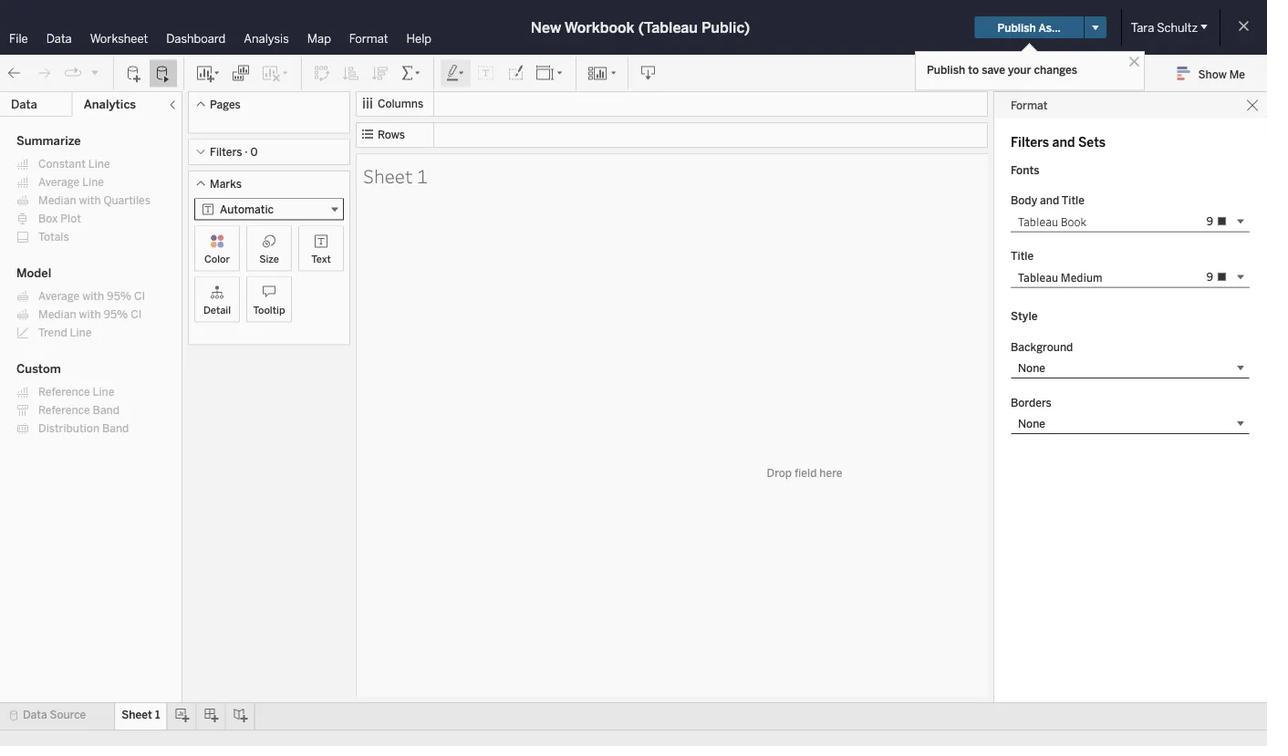 Task type: vqa. For each thing, say whether or not it's contained in the screenshot.
Trend Line
yes



Task type: locate. For each thing, give the bounding box(es) containing it.
0 horizontal spatial filters
[[210, 146, 242, 159]]

drop field here
[[767, 466, 843, 479]]

0 vertical spatial sheet 1
[[363, 163, 428, 188]]

map
[[307, 31, 331, 46]]

format
[[349, 31, 388, 46], [1011, 99, 1048, 112]]

0 vertical spatial title
[[1062, 194, 1085, 207]]

band down reference band
[[102, 422, 129, 435]]

publish for publish as...
[[998, 21, 1037, 34]]

1 right source
[[155, 709, 160, 722]]

95%
[[107, 290, 131, 303], [104, 308, 128, 321]]

constant
[[38, 157, 86, 171]]

field
[[795, 466, 817, 479]]

filters up fonts
[[1011, 135, 1049, 150]]

data up replay animation image
[[46, 31, 72, 46]]

totals image
[[401, 64, 423, 83]]

text
[[311, 253, 331, 265]]

1 horizontal spatial sheet 1
[[363, 163, 428, 188]]

1 reference from the top
[[38, 386, 90, 399]]

replay animation image
[[89, 67, 100, 78]]

to
[[969, 63, 979, 76]]

ci down average with 95% ci at the top left of the page
[[131, 308, 142, 321]]

distribution band
[[38, 422, 129, 435]]

detail
[[203, 304, 231, 316]]

sheet down rows
[[363, 163, 413, 188]]

1 horizontal spatial filters
[[1011, 135, 1049, 150]]

1 horizontal spatial title
[[1062, 194, 1085, 207]]

sets
[[1079, 135, 1106, 150]]

0 horizontal spatial format
[[349, 31, 388, 46]]

publish left as...
[[998, 21, 1037, 34]]

show me
[[1199, 67, 1246, 81]]

data left source
[[23, 709, 47, 722]]

2 median from the top
[[38, 308, 76, 321]]

save
[[982, 63, 1006, 76]]

with down average line
[[79, 194, 101, 207]]

0
[[250, 146, 258, 159]]

average
[[38, 176, 80, 189], [38, 290, 80, 303]]

reference up distribution at the left bottom
[[38, 404, 90, 417]]

1 horizontal spatial 1
[[417, 163, 428, 188]]

your
[[1008, 63, 1032, 76]]

0 vertical spatial sheet
[[363, 163, 413, 188]]

worksheet
[[90, 31, 148, 46]]

show labels image
[[477, 64, 496, 83]]

0 vertical spatial 1
[[417, 163, 428, 188]]

average down model
[[38, 290, 80, 303]]

line for constant line
[[88, 157, 110, 171]]

publish for publish to save your changes
[[927, 63, 966, 76]]

download image
[[640, 64, 658, 83]]

ci for median with 95% ci
[[131, 308, 142, 321]]

with up median with 95% ci
[[82, 290, 104, 303]]

collapse image
[[167, 99, 178, 110]]

1 vertical spatial with
[[82, 290, 104, 303]]

dashboard
[[166, 31, 226, 46]]

line for average line
[[82, 176, 104, 189]]

with
[[79, 194, 101, 207], [82, 290, 104, 303], [79, 308, 101, 321]]

with down average with 95% ci at the top left of the page
[[79, 308, 101, 321]]

median with 95% ci
[[38, 308, 142, 321]]

95% down average with 95% ci at the top left of the page
[[104, 308, 128, 321]]

rows
[[378, 128, 405, 141]]

color
[[204, 253, 230, 265]]

publish
[[998, 21, 1037, 34], [927, 63, 966, 76]]

1 vertical spatial and
[[1040, 194, 1060, 207]]

average for average with 95% ci
[[38, 290, 80, 303]]

1 vertical spatial format
[[1011, 99, 1048, 112]]

band
[[93, 404, 120, 417], [102, 422, 129, 435]]

1
[[417, 163, 428, 188], [155, 709, 160, 722]]

·
[[245, 146, 248, 159]]

title
[[1062, 194, 1085, 207], [1011, 250, 1034, 263]]

0 horizontal spatial sheet
[[122, 709, 152, 722]]

0 vertical spatial format
[[349, 31, 388, 46]]

95% for median with 95% ci
[[104, 308, 128, 321]]

0 horizontal spatial sheet 1
[[122, 709, 160, 722]]

ci up median with 95% ci
[[134, 290, 145, 303]]

and right body
[[1040, 194, 1060, 207]]

1 vertical spatial sheet
[[122, 709, 152, 722]]

filters left the ·
[[210, 146, 242, 159]]

0 vertical spatial average
[[38, 176, 80, 189]]

1 vertical spatial 1
[[155, 709, 160, 722]]

1 vertical spatial title
[[1011, 250, 1034, 263]]

totals
[[38, 230, 69, 244]]

0 horizontal spatial title
[[1011, 250, 1034, 263]]

ci
[[134, 290, 145, 303], [131, 308, 142, 321]]

borders
[[1011, 396, 1052, 409]]

reference band
[[38, 404, 120, 417]]

1 vertical spatial band
[[102, 422, 129, 435]]

2 reference from the top
[[38, 404, 90, 417]]

1 median from the top
[[38, 194, 76, 207]]

median up trend
[[38, 308, 76, 321]]

resume auto updates image
[[154, 64, 172, 83]]

2 vertical spatial with
[[79, 308, 101, 321]]

1 vertical spatial data
[[11, 97, 37, 112]]

band for distribution band
[[102, 422, 129, 435]]

1 vertical spatial ci
[[131, 308, 142, 321]]

1 horizontal spatial publish
[[998, 21, 1037, 34]]

show me button
[[1170, 59, 1262, 88]]

show
[[1199, 67, 1227, 81]]

analytics
[[84, 97, 136, 112]]

highlight image
[[445, 64, 466, 83]]

new
[[531, 19, 561, 36]]

95% up median with 95% ci
[[107, 290, 131, 303]]

data down undo image
[[11, 97, 37, 112]]

and left sets
[[1053, 135, 1075, 150]]

line up average line
[[88, 157, 110, 171]]

sort descending image
[[371, 64, 390, 83]]

1 vertical spatial publish
[[927, 63, 966, 76]]

average down 'constant'
[[38, 176, 80, 189]]

0 vertical spatial and
[[1053, 135, 1075, 150]]

0 vertical spatial band
[[93, 404, 120, 417]]

0 vertical spatial with
[[79, 194, 101, 207]]

band up distribution band
[[93, 404, 120, 417]]

0 vertical spatial median
[[38, 194, 76, 207]]

filters
[[1011, 135, 1049, 150], [210, 146, 242, 159]]

columns
[[378, 97, 424, 110]]

0 vertical spatial reference
[[38, 386, 90, 399]]

1 down columns
[[417, 163, 428, 188]]

new worksheet image
[[195, 64, 221, 83]]

with for average with 95% ci
[[82, 290, 104, 303]]

size
[[259, 253, 279, 265]]

0 vertical spatial 95%
[[107, 290, 131, 303]]

sheet 1 down rows
[[363, 163, 428, 188]]

publish inside button
[[998, 21, 1037, 34]]

median for median with quartiles
[[38, 194, 76, 207]]

trend line
[[38, 326, 92, 339]]

constant line
[[38, 157, 110, 171]]

line for reference line
[[93, 386, 114, 399]]

marks
[[210, 177, 242, 190]]

distribution
[[38, 422, 100, 435]]

reference for reference line
[[38, 386, 90, 399]]

line
[[88, 157, 110, 171], [82, 176, 104, 189], [70, 326, 92, 339], [93, 386, 114, 399]]

0 vertical spatial data
[[46, 31, 72, 46]]

format workbook image
[[506, 64, 525, 83]]

reference
[[38, 386, 90, 399], [38, 404, 90, 417]]

and for title
[[1040, 194, 1060, 207]]

filters · 0
[[210, 146, 258, 159]]

average with 95% ci
[[38, 290, 145, 303]]

reference up reference band
[[38, 386, 90, 399]]

95% for average with 95% ci
[[107, 290, 131, 303]]

box plot
[[38, 212, 81, 225]]

0 vertical spatial ci
[[134, 290, 145, 303]]

sheet right source
[[122, 709, 152, 722]]

1 vertical spatial median
[[38, 308, 76, 321]]

line up reference band
[[93, 386, 114, 399]]

workbook
[[565, 19, 635, 36]]

data
[[46, 31, 72, 46], [11, 97, 37, 112], [23, 709, 47, 722]]

line up median with quartiles
[[82, 176, 104, 189]]

title right body
[[1062, 194, 1085, 207]]

0 horizontal spatial publish
[[927, 63, 966, 76]]

schultz
[[1157, 20, 1198, 35]]

publish left to
[[927, 63, 966, 76]]

1 average from the top
[[38, 176, 80, 189]]

and
[[1053, 135, 1075, 150], [1040, 194, 1060, 207]]

1 vertical spatial average
[[38, 290, 80, 303]]

sheet 1 right source
[[122, 709, 160, 722]]

publish as... button
[[975, 16, 1084, 38]]

2 average from the top
[[38, 290, 80, 303]]

sheet
[[363, 163, 413, 188], [122, 709, 152, 722]]

median
[[38, 194, 76, 207], [38, 308, 76, 321]]

1 vertical spatial 95%
[[104, 308, 128, 321]]

filters for filters · 0
[[210, 146, 242, 159]]

format down your
[[1011, 99, 1048, 112]]

1 vertical spatial reference
[[38, 404, 90, 417]]

format up sort descending icon
[[349, 31, 388, 46]]

tooltip
[[253, 304, 285, 316]]

0 vertical spatial publish
[[998, 21, 1037, 34]]

publish to save your changes
[[927, 63, 1078, 76]]

median for median with 95% ci
[[38, 308, 76, 321]]

publish as...
[[998, 21, 1061, 34]]

fonts
[[1011, 164, 1040, 177]]

changes
[[1034, 63, 1078, 76]]

sheet 1
[[363, 163, 428, 188], [122, 709, 160, 722]]

replay animation image
[[64, 64, 82, 82]]

median up box plot
[[38, 194, 76, 207]]

redo image
[[35, 64, 53, 83]]

line down median with 95% ci
[[70, 326, 92, 339]]

title down body
[[1011, 250, 1034, 263]]



Task type: describe. For each thing, give the bounding box(es) containing it.
here
[[820, 466, 843, 479]]

and for sets
[[1053, 135, 1075, 150]]

background
[[1011, 341, 1073, 354]]

analysis
[[244, 31, 289, 46]]

help
[[407, 31, 432, 46]]

me
[[1230, 67, 1246, 81]]

median with quartiles
[[38, 194, 150, 207]]

reference line
[[38, 386, 114, 399]]

fit image
[[536, 64, 565, 83]]

sort ascending image
[[342, 64, 360, 83]]

duplicate image
[[232, 64, 250, 83]]

source
[[50, 709, 86, 722]]

model
[[16, 266, 51, 281]]

clear sheet image
[[261, 64, 290, 83]]

new data source image
[[125, 64, 143, 83]]

1 vertical spatial sheet 1
[[122, 709, 160, 722]]

with for median with 95% ci
[[79, 308, 101, 321]]

drop
[[767, 466, 792, 479]]

summarize
[[16, 134, 81, 148]]

reference for reference band
[[38, 404, 90, 417]]

box
[[38, 212, 58, 225]]

style
[[1011, 310, 1038, 323]]

public)
[[702, 19, 750, 36]]

1 horizontal spatial format
[[1011, 99, 1048, 112]]

quartiles
[[104, 194, 150, 207]]

undo image
[[5, 64, 24, 83]]

(tableau
[[638, 19, 698, 36]]

body
[[1011, 194, 1038, 207]]

tara
[[1131, 20, 1155, 35]]

0 horizontal spatial 1
[[155, 709, 160, 722]]

file
[[9, 31, 28, 46]]

average for average line
[[38, 176, 80, 189]]

filters and sets
[[1011, 135, 1106, 150]]

pages
[[210, 98, 241, 111]]

band for reference band
[[93, 404, 120, 417]]

data source
[[23, 709, 86, 722]]

2 vertical spatial data
[[23, 709, 47, 722]]

average line
[[38, 176, 104, 189]]

as...
[[1039, 21, 1061, 34]]

1 horizontal spatial sheet
[[363, 163, 413, 188]]

line for trend line
[[70, 326, 92, 339]]

tara schultz
[[1131, 20, 1198, 35]]

swap rows and columns image
[[313, 64, 331, 83]]

trend
[[38, 326, 67, 339]]

filters for filters and sets
[[1011, 135, 1049, 150]]

plot
[[60, 212, 81, 225]]

with for median with quartiles
[[79, 194, 101, 207]]

new workbook (tableau public)
[[531, 19, 750, 36]]

custom
[[16, 362, 61, 376]]

body and title
[[1011, 194, 1085, 207]]

show/hide cards image
[[588, 64, 617, 83]]

ci for average with 95% ci
[[134, 290, 145, 303]]

close image
[[1126, 53, 1143, 70]]



